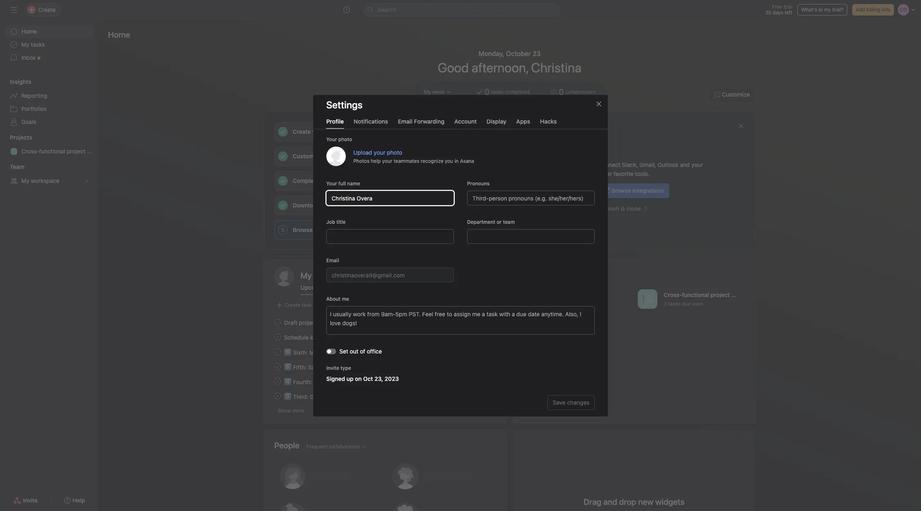 Task type: describe. For each thing, give the bounding box(es) containing it.
show more button
[[274, 405, 308, 417]]

tasks inside global element
[[31, 41, 45, 48]]

info
[[882, 7, 891, 13]]

insights element
[[0, 75, 98, 130]]

what's
[[801, 7, 818, 13]]

close image
[[596, 101, 602, 107]]

set
[[340, 348, 348, 355]]

completed image for 4️⃣
[[273, 377, 283, 387]]

about me
[[326, 296, 349, 302]]

title
[[337, 219, 346, 225]]

0 for tasks completed
[[485, 87, 490, 97]]

forwarding
[[414, 118, 445, 125]]

customize
[[722, 91, 750, 98]]

browse integrations button
[[598, 183, 670, 198]]

0 horizontal spatial and
[[604, 498, 617, 507]]

add
[[856, 7, 866, 13]]

email for email forwarding
[[398, 118, 413, 125]]

your for your photo
[[326, 180, 337, 187]]

portfolios
[[21, 105, 47, 112]]

email for email
[[326, 257, 339, 264]]

close image
[[738, 123, 745, 129]]

your for settings
[[326, 136, 337, 142]]

5️⃣
[[284, 364, 292, 371]]

schedule
[[284, 334, 309, 341]]

my for my tasks
[[21, 41, 29, 48]]

4️⃣
[[284, 379, 292, 386]]

account
[[455, 118, 477, 125]]

completed image for 5️⃣
[[273, 362, 283, 372]]

your photo
[[326, 136, 352, 142]]

list image
[[643, 294, 653, 304]]

in inside button
[[819, 7, 823, 13]]

about
[[326, 296, 341, 302]]

0 horizontal spatial work
[[325, 349, 338, 356]]

functional for cross-functional project plan 3 tasks due soon
[[682, 292, 709, 299]]

left
[[785, 9, 793, 16]]

create task
[[285, 302, 312, 308]]

team
[[503, 219, 515, 225]]

browse integrations
[[293, 226, 347, 233]]

draft
[[284, 319, 298, 326]]

23
[[533, 50, 541, 57]]

teammates
[[394, 158, 420, 164]]

trial?
[[833, 7, 844, 13]]

invite type signed up on oct 23, 2023
[[326, 365, 399, 382]]

upload
[[353, 149, 372, 156]]

finish & close button
[[598, 201, 655, 216]]

project for cross-functional project plan
[[67, 148, 85, 155]]

upload your photo button
[[353, 149, 402, 156]]

add billing info
[[856, 7, 891, 13]]

your profile
[[321, 177, 351, 184]]

free
[[772, 4, 783, 10]]

5️⃣ fifth: save time by collaborating in asana
[[284, 364, 402, 371]]

profile button
[[326, 118, 344, 129]]

time
[[323, 364, 334, 371]]

changes
[[567, 399, 590, 406]]

home inside global element
[[21, 28, 37, 35]]

30
[[766, 9, 772, 16]]

days
[[773, 9, 784, 16]]

notifications button
[[354, 118, 388, 129]]

department
[[467, 219, 496, 225]]

schedule kickoff meeting
[[284, 334, 351, 341]]

save changes
[[553, 399, 590, 406]]

profile
[[326, 118, 344, 125]]

home link
[[5, 25, 93, 38]]

completed image for schedule
[[273, 333, 283, 342]]

billing
[[867, 7, 881, 13]]

third:
[[293, 393, 309, 400]]

1 vertical spatial of
[[345, 379, 351, 386]]

make
[[310, 349, 324, 356]]

projects button
[[0, 134, 32, 142]]

sixth:
[[293, 349, 308, 356]]

your full name
[[326, 180, 360, 187]]

your inside connect slack, gmail, outlook and your other favorite tools.
[[692, 161, 703, 168]]

today
[[462, 320, 475, 326]]

today – oct 25
[[462, 320, 497, 326]]

create your first project
[[293, 128, 357, 135]]

search list box
[[364, 3, 561, 16]]

browse integrations
[[612, 187, 664, 194]]

first project
[[326, 128, 357, 135]]

by
[[336, 364, 342, 371]]

fourth:
[[293, 379, 312, 386]]

hide sidebar image
[[11, 7, 17, 13]]

1 horizontal spatial work
[[378, 379, 391, 386]]

functional for cross-functional project plan
[[39, 148, 65, 155]]

mobile
[[321, 202, 339, 209]]

and inside connect slack, gmail, outlook and your other favorite tools.
[[680, 161, 690, 168]]

plan for cross-functional project plan
[[87, 148, 98, 155]]

1 horizontal spatial home
[[108, 30, 130, 39]]

upcoming button
[[301, 284, 328, 295]]

oct 24 – 26
[[469, 334, 497, 341]]

teams element
[[0, 160, 98, 189]]

completed checkbox for 6️⃣
[[273, 347, 283, 357]]

october
[[506, 50, 531, 57]]

search button
[[364, 3, 561, 16]]

good
[[438, 60, 469, 75]]

close
[[627, 205, 641, 212]]

global element
[[0, 20, 98, 69]]

25
[[491, 320, 497, 326]]

incoming
[[352, 379, 376, 386]]

create task button
[[274, 300, 314, 311]]

account button
[[455, 118, 477, 129]]

goals
[[21, 118, 36, 125]]

free trial 30 days left
[[766, 4, 793, 16]]

team button
[[0, 163, 24, 171]]

what's in my trial?
[[801, 7, 844, 13]]

display button
[[487, 118, 507, 129]]

hacks
[[540, 118, 557, 125]]

completed image for 3️⃣
[[273, 392, 283, 401]]

finish & close
[[604, 205, 641, 212]]



Task type: vqa. For each thing, say whether or not it's contained in the screenshot.
to
no



Task type: locate. For each thing, give the bounding box(es) containing it.
complete your profile
[[293, 177, 351, 184]]

0 horizontal spatial &
[[341, 202, 345, 209]]

I usually work from 9am-5pm PST. Feel free to assign me a task with a due date anytime. Also, I love dogs! text field
[[326, 306, 595, 335]]

1 vertical spatial and
[[604, 498, 617, 507]]

save left time
[[308, 364, 321, 371]]

gmail,
[[640, 161, 656, 168]]

type
[[341, 365, 351, 371]]

1 vertical spatial your
[[326, 180, 337, 187]]

0 vertical spatial invite
[[326, 365, 339, 371]]

brief
[[319, 319, 331, 326]]

my tasks
[[21, 41, 45, 48]]

organized
[[321, 393, 347, 400]]

& inside button
[[621, 205, 625, 212]]

functional up the teams element
[[39, 148, 65, 155]]

email inside button
[[398, 118, 413, 125]]

your left profile button
[[312, 128, 324, 135]]

6️⃣ sixth: make work manageable
[[284, 349, 372, 356]]

1 vertical spatial invite
[[23, 497, 38, 504]]

slack,
[[622, 161, 638, 168]]

add billing info button
[[853, 4, 894, 16]]

3 completed image from the top
[[273, 362, 283, 372]]

1 vertical spatial plan
[[732, 292, 743, 299]]

cross- up 3
[[664, 292, 682, 299]]

completed image for draft
[[273, 318, 283, 328]]

oct left 23,
[[363, 375, 373, 382]]

2 horizontal spatial oct
[[481, 320, 489, 326]]

inbox
[[21, 54, 36, 61]]

3️⃣ third: get organized with sections
[[284, 393, 384, 400]]

in inside upload your photo photos help your teammates recognize you in asana
[[455, 158, 459, 164]]

cross-functional project plan 3 tasks due soon
[[664, 292, 743, 307]]

my inside global element
[[21, 41, 29, 48]]

tasks up 'inbox' at top
[[31, 41, 45, 48]]

create inside 'button'
[[285, 302, 300, 308]]

on left top
[[327, 379, 334, 386]]

your
[[326, 136, 337, 142], [326, 180, 337, 187]]

people
[[274, 441, 300, 450]]

project
[[67, 148, 85, 155], [711, 292, 730, 299], [299, 319, 318, 326]]

cross- for cross-functional project plan 3 tasks due soon
[[664, 292, 682, 299]]

on right up
[[355, 375, 362, 382]]

oct left 24 on the bottom of page
[[469, 334, 478, 341]]

– right today
[[477, 320, 480, 326]]

0 horizontal spatial email
[[326, 257, 339, 264]]

drag and drop new widgets
[[584, 498, 685, 507]]

0 vertical spatial cross-
[[21, 148, 39, 155]]

afternoon,
[[472, 60, 528, 75]]

3 completed checkbox from the top
[[273, 362, 283, 372]]

create
[[293, 128, 311, 135], [285, 302, 300, 308]]

functional inside projects "element"
[[39, 148, 65, 155]]

1 vertical spatial work
[[378, 379, 391, 386]]

2 my from the top
[[21, 177, 29, 184]]

1 horizontal spatial –
[[486, 334, 489, 341]]

0 vertical spatial and
[[680, 161, 690, 168]]

1 vertical spatial photo
[[387, 149, 402, 156]]

connect slack, gmail, outlook and your other favorite tools.
[[598, 161, 703, 177]]

0 horizontal spatial photo
[[339, 136, 352, 142]]

1 horizontal spatial cross-
[[664, 292, 682, 299]]

show
[[278, 408, 291, 414]]

photo inside upload your photo photos help your teammates recognize you in asana
[[387, 149, 402, 156]]

0 horizontal spatial project
[[67, 148, 85, 155]]

0 horizontal spatial on
[[327, 379, 334, 386]]

1 horizontal spatial &
[[621, 205, 625, 212]]

2 completed image from the top
[[273, 347, 283, 357]]

completed image
[[273, 333, 283, 342], [273, 347, 283, 357], [273, 362, 283, 372], [273, 377, 283, 387]]

oct inside the invite type signed up on oct 23, 2023
[[363, 375, 373, 382]]

Completed checkbox
[[273, 333, 283, 342], [273, 347, 283, 357], [273, 362, 283, 372], [273, 377, 283, 387], [273, 392, 283, 401]]

tasks left completed
[[492, 89, 504, 95]]

sections
[[361, 393, 384, 400]]

office
[[367, 348, 382, 355]]

your up help
[[374, 149, 386, 156]]

completed checkbox left 5️⃣
[[273, 362, 283, 372]]

completed checkbox for schedule
[[273, 333, 283, 342]]

cross- inside projects "element"
[[21, 148, 39, 155]]

2 horizontal spatial in
[[819, 7, 823, 13]]

hacks button
[[540, 118, 557, 129]]

my inside the teams element
[[21, 177, 29, 184]]

christina
[[531, 60, 582, 75]]

save
[[308, 364, 321, 371], [553, 399, 566, 406]]

photo down "first project"
[[339, 136, 352, 142]]

0 vertical spatial work
[[325, 349, 338, 356]]

0 vertical spatial plan
[[87, 148, 98, 155]]

goals link
[[5, 115, 93, 129]]

& left close
[[621, 205, 625, 212]]

0 vertical spatial functional
[[39, 148, 65, 155]]

0 horizontal spatial 0
[[485, 87, 490, 97]]

1 vertical spatial project
[[711, 292, 730, 299]]

0 horizontal spatial home
[[21, 28, 37, 35]]

2 vertical spatial project
[[299, 319, 318, 326]]

job
[[326, 219, 335, 225]]

trial
[[784, 4, 793, 10]]

5 completed checkbox from the top
[[273, 392, 283, 401]]

of
[[360, 348, 365, 355], [345, 379, 351, 386]]

plan for cross-functional project plan 3 tasks due soon
[[732, 292, 743, 299]]

asana up 2023
[[386, 364, 402, 371]]

1 horizontal spatial plan
[[732, 292, 743, 299]]

2 vertical spatial oct
[[363, 375, 373, 382]]

integrations
[[633, 187, 664, 194]]

completed checkbox left 6️⃣
[[273, 347, 283, 357]]

upload new photo image
[[326, 146, 346, 166]]

stay
[[314, 379, 325, 386]]

0 vertical spatial –
[[477, 320, 480, 326]]

1 horizontal spatial asana
[[460, 158, 474, 164]]

0 vertical spatial create
[[293, 128, 311, 135]]

0
[[485, 87, 490, 97], [559, 87, 564, 97]]

1 horizontal spatial email
[[398, 118, 413, 125]]

1 vertical spatial completed image
[[273, 392, 283, 401]]

1 completed image from the top
[[273, 333, 283, 342]]

completed image left 5️⃣
[[273, 362, 283, 372]]

1 horizontal spatial tasks
[[492, 89, 504, 95]]

2 horizontal spatial project
[[711, 292, 730, 299]]

1 vertical spatial in
[[455, 158, 459, 164]]

2 0 from the left
[[559, 87, 564, 97]]

0 horizontal spatial tasks
[[31, 41, 45, 48]]

recognize
[[421, 158, 444, 164]]

project inside "element"
[[67, 148, 85, 155]]

get
[[310, 393, 320, 400]]

4 completed checkbox from the top
[[273, 377, 283, 387]]

show more
[[278, 408, 305, 414]]

meeting
[[330, 334, 351, 341]]

job title
[[326, 219, 346, 225]]

create up customize home
[[293, 128, 311, 135]]

0 for collaborators
[[559, 87, 564, 97]]

0 vertical spatial oct
[[481, 320, 489, 326]]

work left set
[[325, 349, 338, 356]]

fifth:
[[293, 364, 307, 371]]

functional up the soon
[[682, 292, 709, 299]]

2 vertical spatial tasks
[[669, 301, 681, 307]]

Completed checkbox
[[273, 318, 283, 328]]

1 horizontal spatial oct
[[469, 334, 478, 341]]

top
[[335, 379, 344, 386]]

cross- inside cross-functional project plan 3 tasks due soon
[[664, 292, 682, 299]]

completed image down completed option
[[273, 333, 283, 342]]

add profile photo image
[[274, 267, 294, 287]]

None text field
[[326, 268, 454, 282]]

0 horizontal spatial save
[[308, 364, 321, 371]]

project inside cross-functional project plan 3 tasks due soon
[[711, 292, 730, 299]]

1 horizontal spatial project
[[299, 319, 318, 326]]

my for my workspace
[[21, 177, 29, 184]]

new widgets
[[638, 498, 685, 507]]

in left my
[[819, 7, 823, 13]]

collaborators
[[566, 89, 596, 95]]

1 horizontal spatial functional
[[682, 292, 709, 299]]

cross- down projects
[[21, 148, 39, 155]]

2 completed image from the top
[[273, 392, 283, 401]]

tasks right 3
[[669, 301, 681, 307]]

1 horizontal spatial 0
[[559, 87, 564, 97]]

soon
[[692, 301, 703, 307]]

tasks completed
[[492, 89, 530, 95]]

cross-functional project plan
[[21, 148, 98, 155]]

completed checkbox down completed option
[[273, 333, 283, 342]]

1 vertical spatial email
[[326, 257, 339, 264]]

2 horizontal spatial tasks
[[669, 301, 681, 307]]

connect
[[598, 161, 621, 168]]

save inside save changes 'button'
[[553, 399, 566, 406]]

functional
[[39, 148, 65, 155], [682, 292, 709, 299]]

my tasks link
[[301, 270, 496, 282]]

functional inside cross-functional project plan 3 tasks due soon
[[682, 292, 709, 299]]

completed image for 6️⃣
[[273, 347, 283, 357]]

department or team
[[467, 219, 515, 225]]

0 vertical spatial project
[[67, 148, 85, 155]]

my
[[21, 41, 29, 48], [21, 177, 29, 184]]

project for cross-functional project plan 3 tasks due soon
[[711, 292, 730, 299]]

your right outlook
[[692, 161, 703, 168]]

2 your from the top
[[326, 180, 337, 187]]

0 left collaborators
[[559, 87, 564, 97]]

photos
[[353, 158, 370, 164]]

2 vertical spatial in
[[380, 364, 384, 371]]

settings
[[326, 99, 363, 110]]

completed checkbox for 5️⃣
[[273, 362, 283, 372]]

other
[[598, 170, 612, 177]]

create for create your first project
[[293, 128, 311, 135]]

Third-person pronouns (e.g. she/her/hers) text field
[[467, 191, 595, 205]]

1 horizontal spatial invite
[[326, 365, 339, 371]]

1 vertical spatial –
[[486, 334, 489, 341]]

insights
[[10, 78, 31, 85]]

my up 'inbox' at top
[[21, 41, 29, 48]]

0 vertical spatial tasks
[[31, 41, 45, 48]]

plan inside projects "element"
[[87, 148, 98, 155]]

manageable
[[340, 349, 372, 356]]

completed image left 6️⃣
[[273, 347, 283, 357]]

1 horizontal spatial on
[[355, 375, 362, 382]]

asana right you
[[460, 158, 474, 164]]

customize home
[[293, 153, 339, 160]]

0 vertical spatial in
[[819, 7, 823, 13]]

invite inside button
[[23, 497, 38, 504]]

collaborating
[[344, 364, 378, 371]]

1 vertical spatial oct
[[469, 334, 478, 341]]

of right top
[[345, 379, 351, 386]]

apps
[[516, 118, 530, 125]]

1 vertical spatial cross-
[[664, 292, 682, 299]]

1 vertical spatial my
[[21, 177, 29, 184]]

your right help
[[382, 158, 393, 164]]

your left full
[[326, 180, 337, 187]]

0 vertical spatial email
[[398, 118, 413, 125]]

0 horizontal spatial plan
[[87, 148, 98, 155]]

– right 24 on the bottom of page
[[486, 334, 489, 341]]

my down team
[[21, 177, 29, 184]]

1 vertical spatial tasks
[[492, 89, 504, 95]]

and left the drop
[[604, 498, 617, 507]]

0 vertical spatial my
[[21, 41, 29, 48]]

my workspace link
[[5, 174, 93, 188]]

work up the sections
[[378, 379, 391, 386]]

None text field
[[326, 191, 454, 205], [326, 229, 454, 244], [467, 229, 595, 244], [326, 191, 454, 205], [326, 229, 454, 244], [467, 229, 595, 244]]

set out of office switch
[[326, 349, 336, 354]]

& right mobile
[[341, 202, 345, 209]]

tools.
[[635, 170, 650, 177]]

up
[[347, 375, 354, 382]]

0 vertical spatial of
[[360, 348, 365, 355]]

name
[[347, 180, 360, 187]]

invite inside the invite type signed up on oct 23, 2023
[[326, 365, 339, 371]]

1 horizontal spatial save
[[553, 399, 566, 406]]

in right you
[[455, 158, 459, 164]]

1 my from the top
[[21, 41, 29, 48]]

completed checkbox left 4️⃣
[[273, 377, 283, 387]]

0 horizontal spatial asana
[[386, 364, 402, 371]]

0 vertical spatial your
[[326, 136, 337, 142]]

completed image left draft
[[273, 318, 283, 328]]

2 completed checkbox from the top
[[273, 347, 283, 357]]

plan inside cross-functional project plan 3 tasks due soon
[[732, 292, 743, 299]]

0 horizontal spatial oct
[[363, 375, 373, 382]]

completed checkbox for 4️⃣
[[273, 377, 283, 387]]

plan
[[87, 148, 98, 155], [732, 292, 743, 299]]

save left changes
[[553, 399, 566, 406]]

1 completed image from the top
[[273, 318, 283, 328]]

projects
[[10, 134, 32, 141]]

tasks inside cross-functional project plan 3 tasks due soon
[[669, 301, 681, 307]]

1 horizontal spatial and
[[680, 161, 690, 168]]

you
[[445, 158, 453, 164]]

cross- for cross-functional project plan
[[21, 148, 39, 155]]

signed
[[326, 375, 345, 382]]

your down create your first project
[[326, 136, 337, 142]]

my tasks link
[[5, 38, 93, 51]]

0 horizontal spatial –
[[477, 320, 480, 326]]

0 vertical spatial completed image
[[273, 318, 283, 328]]

0 horizontal spatial of
[[345, 379, 351, 386]]

completed image left 3️⃣
[[273, 392, 283, 401]]

completed checkbox left 3️⃣
[[273, 392, 283, 401]]

1 completed checkbox from the top
[[273, 333, 283, 342]]

0 left 'tasks completed'
[[485, 87, 490, 97]]

0 horizontal spatial invite
[[23, 497, 38, 504]]

4 completed image from the top
[[273, 377, 283, 387]]

0 vertical spatial save
[[308, 364, 321, 371]]

tasks
[[31, 41, 45, 48], [492, 89, 504, 95], [669, 301, 681, 307]]

oct left 25
[[481, 320, 489, 326]]

completed image
[[273, 318, 283, 328], [273, 392, 283, 401]]

create for create task
[[285, 302, 300, 308]]

in up 23,
[[380, 364, 384, 371]]

1 horizontal spatial in
[[455, 158, 459, 164]]

0 vertical spatial asana
[[460, 158, 474, 164]]

invite for invite type signed up on oct 23, 2023
[[326, 365, 339, 371]]

0 horizontal spatial cross-
[[21, 148, 39, 155]]

and right outlook
[[680, 161, 690, 168]]

cross-
[[21, 148, 39, 155], [664, 292, 682, 299]]

0 horizontal spatial in
[[380, 364, 384, 371]]

email left forwarding
[[398, 118, 413, 125]]

task
[[302, 302, 312, 308]]

1 vertical spatial asana
[[386, 364, 402, 371]]

photo up teammates at the left top of the page
[[387, 149, 402, 156]]

cross-functional project plan link
[[5, 145, 98, 158]]

1 horizontal spatial of
[[360, 348, 365, 355]]

completed checkbox for 3️⃣
[[273, 392, 283, 401]]

of right out on the left bottom of page
[[360, 348, 365, 355]]

customize button
[[709, 87, 756, 102]]

1 vertical spatial save
[[553, 399, 566, 406]]

completed image left 4️⃣
[[273, 377, 283, 387]]

24
[[479, 334, 485, 341]]

1 horizontal spatial photo
[[387, 149, 402, 156]]

0 horizontal spatial functional
[[39, 148, 65, 155]]

1 your from the top
[[326, 136, 337, 142]]

1 vertical spatial create
[[285, 302, 300, 308]]

invite for invite
[[23, 497, 38, 504]]

my tasks
[[301, 271, 333, 281]]

on inside the invite type signed up on oct 23, 2023
[[355, 375, 362, 382]]

projects element
[[0, 130, 98, 160]]

0 vertical spatial photo
[[339, 136, 352, 142]]

create left task
[[285, 302, 300, 308]]

my
[[824, 7, 831, 13]]

1 0 from the left
[[485, 87, 490, 97]]

search
[[378, 6, 396, 13]]

email up my tasks
[[326, 257, 339, 264]]

4️⃣ fourth: stay on top of incoming work
[[284, 379, 391, 386]]

asana inside upload your photo photos help your teammates recognize you in asana
[[460, 158, 474, 164]]

1 vertical spatial functional
[[682, 292, 709, 299]]



